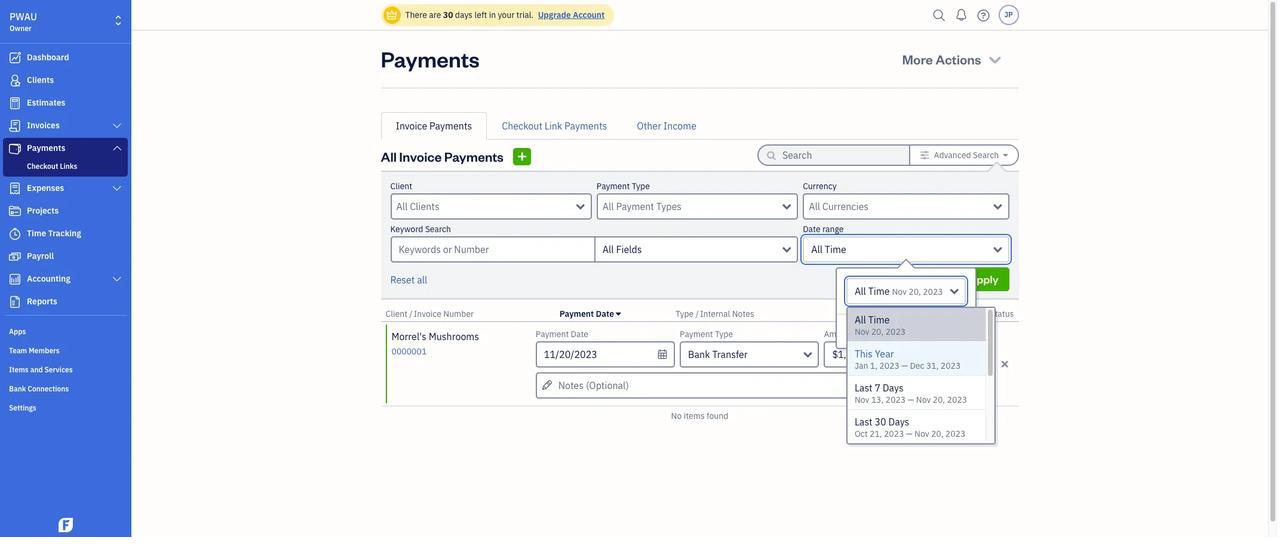 Task type: locate. For each thing, give the bounding box(es) containing it.
1 vertical spatial search
[[425, 224, 451, 235]]

checkout link payments link
[[487, 112, 622, 140]]

checkout inside the main element
[[27, 162, 58, 171]]

nov inside last 30 days oct 21, 2023 — nov 20, 2023
[[915, 429, 929, 440]]

type button
[[676, 309, 694, 320]]

projects link
[[3, 201, 128, 222]]

0 horizontal spatial bank
[[9, 385, 26, 394]]

2 chevron large down image from the top
[[111, 275, 122, 284]]

1 chevron large down image from the top
[[111, 143, 122, 153]]

0 horizontal spatial payment type
[[597, 181, 650, 192]]

last inside last 7 days nov 13, 2023 — nov 20, 2023
[[855, 382, 873, 394]]

invoice image
[[8, 120, 22, 132]]

0 horizontal spatial search
[[425, 224, 451, 235]]

20, inside last 30 days oct 21, 2023 — nov 20, 2023
[[931, 429, 944, 440]]

1 vertical spatial last
[[855, 416, 873, 428]]

1 horizontal spatial apply
[[969, 272, 998, 286]]

chevron large down image inside expenses link
[[111, 184, 122, 194]]

— up last 30 days oct 21, 2023 — nov 20, 2023
[[908, 395, 914, 406]]

time inside all time nov 20, 2023
[[868, 314, 890, 326]]

search left caretdown icon on the right of page
[[973, 150, 999, 161]]

1 vertical spatial amount
[[824, 329, 854, 340]]

— inside last 7 days nov 13, 2023 — nov 20, 2023
[[908, 395, 914, 406]]

more actions
[[902, 51, 981, 68]]

more
[[902, 51, 933, 68]]

amount
[[954, 309, 984, 320], [824, 329, 854, 340]]

cancel down all time dropdown button
[[910, 272, 945, 286]]

days inside last 7 days nov 13, 2023 — nov 20, 2023
[[883, 382, 904, 394]]

cancel button down all time dropdown button
[[900, 268, 956, 292]]

checkout links
[[27, 162, 77, 171]]

type up "all payment types" search box
[[632, 181, 650, 192]]

20, down last 7 days nov 13, 2023 — nov 20, 2023
[[931, 429, 944, 440]]

client up "morrel's"
[[386, 309, 407, 320]]

last 7 days nov 13, 2023 — nov 20, 2023
[[855, 382, 967, 406]]

all time nov 20, 2023
[[855, 286, 943, 297], [855, 314, 906, 338]]

1 vertical spatial bank
[[9, 385, 26, 394]]

2023
[[923, 287, 943, 297], [886, 327, 906, 338], [879, 361, 900, 372], [941, 361, 961, 372], [886, 395, 906, 406], [947, 395, 967, 406], [884, 429, 904, 440], [946, 429, 966, 440]]

0 vertical spatial 30
[[443, 10, 453, 20]]

1 vertical spatial checkout
[[27, 162, 58, 171]]

1 horizontal spatial date
[[596, 309, 614, 320]]

days right 7
[[883, 382, 904, 394]]

date down 'payment date' button
[[571, 329, 588, 340]]

checkout up add a new payment image
[[502, 120, 542, 132]]

invoices link
[[3, 115, 128, 137]]

found
[[707, 411, 728, 422]]

1 vertical spatial type
[[676, 309, 694, 320]]

0 vertical spatial apply
[[969, 272, 998, 286]]

apply button up the amount / status
[[958, 268, 1009, 292]]

type up transfer
[[715, 329, 733, 340]]

apply for the top cancel button
[[969, 272, 998, 286]]

payment date
[[560, 309, 614, 320], [536, 329, 588, 340]]

payment date down 'payment date' button
[[536, 329, 588, 340]]

0 vertical spatial apply button
[[958, 268, 1009, 292]]

apply button up 31,
[[915, 320, 966, 343]]

bank inside the main element
[[9, 385, 26, 394]]

nov up this on the bottom of page
[[855, 327, 869, 338]]

number
[[443, 309, 474, 320]]

cancel button
[[900, 268, 956, 292], [856, 320, 913, 343]]

client image
[[8, 75, 22, 87]]

Notes (Optional) text field
[[536, 373, 963, 399]]

Amount (USD) text field
[[824, 342, 963, 368]]

checkout link payments
[[502, 120, 607, 132]]

1 / from the left
[[409, 309, 413, 320]]

0 vertical spatial client
[[390, 181, 412, 192]]

30 up 21, on the bottom right of the page
[[875, 416, 886, 428]]

project image
[[8, 205, 22, 217]]

nov down all time dropdown button
[[892, 287, 907, 297]]

days
[[455, 10, 473, 20]]

payment
[[597, 181, 630, 192], [560, 309, 594, 320], [536, 329, 569, 340], [680, 329, 713, 340]]

tracking
[[48, 228, 81, 239]]

time inside the main element
[[27, 228, 46, 239]]

apps
[[9, 327, 26, 336]]

/ for status
[[986, 309, 989, 320]]

internal
[[700, 309, 730, 320]]

items
[[684, 411, 705, 422]]

date range
[[803, 224, 844, 235]]

— right 21, on the bottom right of the page
[[906, 429, 913, 440]]

connections
[[28, 385, 69, 394]]

all time nov 20, 2023 down all time dropdown button
[[855, 286, 943, 297]]

0 horizontal spatial apply
[[926, 324, 955, 338]]

1 vertical spatial invoice
[[399, 148, 442, 165]]

0 horizontal spatial /
[[409, 309, 413, 320]]

left
[[475, 10, 487, 20]]

0 horizontal spatial cancel
[[867, 324, 902, 338]]

morrel's mushrooms 0000001
[[392, 331, 479, 357]]

time inside dropdown button
[[825, 244, 846, 256]]

chevron large down image for expenses
[[111, 184, 122, 194]]

client up "keyword"
[[390, 181, 412, 192]]

1 vertical spatial chevron large down image
[[111, 275, 122, 284]]

0 vertical spatial payment type
[[597, 181, 650, 192]]

1 vertical spatial all time nov 20, 2023
[[855, 314, 906, 338]]

dashboard image
[[8, 52, 22, 64]]

all time nov 20, 2023 up year
[[855, 314, 906, 338]]

0 vertical spatial date
[[803, 224, 821, 235]]

1 vertical spatial —
[[908, 395, 914, 406]]

last
[[855, 382, 873, 394], [855, 416, 873, 428]]

team
[[9, 346, 27, 355]]

chevron large down image for invoices
[[111, 121, 122, 131]]

nov down last 7 days nov 13, 2023 — nov 20, 2023
[[915, 429, 929, 440]]

all time nov 20, 2023 inside 'date range' field
[[855, 286, 943, 297]]

expense image
[[8, 183, 22, 195]]

1 horizontal spatial bank
[[688, 349, 710, 361]]

2 chevron large down image from the top
[[111, 184, 122, 194]]

chevron large down image
[[111, 121, 122, 131], [111, 184, 122, 194]]

0 horizontal spatial date
[[571, 329, 588, 340]]

last inside last 30 days oct 21, 2023 — nov 20, 2023
[[855, 416, 873, 428]]

1 vertical spatial 30
[[875, 416, 886, 428]]

nov left 13,
[[855, 395, 869, 406]]

checkout up expenses
[[27, 162, 58, 171]]

all for all fields
[[603, 244, 614, 256]]

time tracking link
[[3, 223, 128, 245]]

date
[[803, 224, 821, 235], [596, 309, 614, 320], [571, 329, 588, 340]]

search
[[973, 150, 999, 161], [425, 224, 451, 235]]

1 vertical spatial payment date
[[536, 329, 588, 340]]

payment date left caretdown image
[[560, 309, 614, 320]]

Keyword Search field
[[594, 237, 798, 263]]

pwau owner
[[10, 11, 37, 33]]

chevron large down image up payments link
[[111, 121, 122, 131]]

cancel up year
[[867, 324, 902, 338]]

client for client
[[390, 181, 412, 192]]

1 vertical spatial client
[[386, 309, 407, 320]]

1 vertical spatial cancel button
[[856, 320, 913, 343]]

(usd)
[[856, 329, 877, 340]]

chevron large down image down checkout links link
[[111, 184, 122, 194]]

search inside advanced search dropdown button
[[973, 150, 999, 161]]

/ for internal
[[696, 309, 699, 320]]

all inside field
[[603, 244, 614, 256]]

all for all invoice payments
[[381, 148, 397, 165]]

list box
[[848, 308, 995, 444]]

invoice up "morrel's"
[[414, 309, 441, 320]]

2 last from the top
[[855, 416, 873, 428]]

7
[[875, 382, 881, 394]]

chevron large down image
[[111, 143, 122, 153], [111, 275, 122, 284]]

checkout
[[502, 120, 542, 132], [27, 162, 58, 171]]

/ left status
[[986, 309, 989, 320]]

20, down 31,
[[933, 395, 945, 406]]

2 horizontal spatial /
[[986, 309, 989, 320]]

last for last 30 days
[[855, 416, 873, 428]]

reset all button
[[390, 273, 427, 287]]

cancel button up year
[[856, 320, 913, 343]]

1 all time nov 20, 2023 from the top
[[855, 286, 943, 297]]

chevron large down image down payroll link
[[111, 275, 122, 284]]

last left 7
[[855, 382, 873, 394]]

Payment date in MM/DD/YYYY format text field
[[536, 342, 675, 368]]

1 last from the top
[[855, 382, 873, 394]]

bank for bank connections
[[9, 385, 26, 394]]

1 horizontal spatial 30
[[875, 416, 886, 428]]

0 horizontal spatial amount
[[824, 329, 854, 340]]

amount button
[[954, 309, 984, 320]]

days down last 7 days nov 13, 2023 — nov 20, 2023
[[889, 416, 909, 428]]

type / internal notes
[[676, 309, 754, 320]]

nov up last 30 days oct 21, 2023 — nov 20, 2023
[[916, 395, 931, 406]]

type
[[632, 181, 650, 192], [676, 309, 694, 320], [715, 329, 733, 340]]

0 vertical spatial search
[[973, 150, 999, 161]]

1 horizontal spatial /
[[696, 309, 699, 320]]

1 vertical spatial payment type
[[680, 329, 733, 340]]

amount left (usd) at the right of page
[[824, 329, 854, 340]]

1 vertical spatial chevron large down image
[[111, 184, 122, 194]]

3 / from the left
[[986, 309, 989, 320]]

amount left status
[[954, 309, 984, 320]]

2 vertical spatial type
[[715, 329, 733, 340]]

30 right are
[[443, 10, 453, 20]]

1 chevron large down image from the top
[[111, 121, 122, 131]]

date left caretdown image
[[596, 309, 614, 320]]

checkout links link
[[5, 159, 125, 174]]

1 horizontal spatial search
[[973, 150, 999, 161]]

1 vertical spatial cancel
[[867, 324, 902, 338]]

advanced search
[[934, 150, 999, 161]]

payment type
[[597, 181, 650, 192], [680, 329, 733, 340]]

settings link
[[3, 399, 128, 417]]

date left range
[[803, 224, 821, 235]]

checkout inside 'link'
[[502, 120, 542, 132]]

invoices
[[27, 120, 60, 131]]

— inside this year jan 1, 2023 — dec 31, 2023
[[902, 361, 908, 372]]

0000001 link
[[392, 345, 427, 357]]

invoice up all invoice payments
[[396, 120, 427, 132]]

caretdown image
[[616, 309, 621, 319]]

search right "keyword"
[[425, 224, 451, 235]]

timer image
[[8, 228, 22, 240]]

payments right "link"
[[565, 120, 607, 132]]

invoice down invoice payments on the left
[[399, 148, 442, 165]]

0 vertical spatial last
[[855, 382, 873, 394]]

payments link
[[3, 138, 128, 159]]

time
[[27, 228, 46, 239], [825, 244, 846, 256], [868, 286, 890, 297], [868, 314, 890, 326]]

0 vertical spatial checkout
[[502, 120, 542, 132]]

jp button
[[998, 5, 1019, 25]]

1 horizontal spatial cancel
[[910, 272, 945, 286]]

2 vertical spatial date
[[571, 329, 588, 340]]

0 horizontal spatial checkout
[[27, 162, 58, 171]]

all
[[381, 148, 397, 165], [603, 244, 614, 256], [811, 244, 823, 256], [855, 286, 866, 297], [855, 314, 866, 326]]

2 vertical spatial —
[[906, 429, 913, 440]]

0 vertical spatial chevron large down image
[[111, 143, 122, 153]]

type left internal
[[676, 309, 694, 320]]

search for keyword search
[[425, 224, 451, 235]]

0 vertical spatial —
[[902, 361, 908, 372]]

0 vertical spatial chevron large down image
[[111, 121, 122, 131]]

1 horizontal spatial amount
[[954, 309, 984, 320]]

2 / from the left
[[696, 309, 699, 320]]

mushrooms
[[429, 331, 479, 343]]

0 vertical spatial cancel
[[910, 272, 945, 286]]

pwau
[[10, 11, 37, 23]]

crown image
[[386, 9, 398, 21]]

0 vertical spatial all time nov 20, 2023
[[855, 286, 943, 297]]

no items found
[[671, 411, 728, 422]]

search image
[[930, 6, 949, 24]]

chevrondown image
[[987, 51, 1003, 68]]

/ up "morrel's"
[[409, 309, 413, 320]]

Search text field
[[782, 146, 890, 165]]

0 vertical spatial invoice
[[396, 120, 427, 132]]

bank down items
[[9, 385, 26, 394]]

all for all time
[[811, 244, 823, 256]]

0 vertical spatial type
[[632, 181, 650, 192]]

days
[[883, 382, 904, 394], [889, 416, 909, 428]]

last for last 7 days
[[855, 382, 873, 394]]

0 vertical spatial bank
[[688, 349, 710, 361]]

payments up checkout links
[[27, 143, 65, 154]]

/ right type button
[[696, 309, 699, 320]]

apply up the amount / status
[[969, 272, 998, 286]]

0 vertical spatial amount
[[954, 309, 984, 320]]

1 horizontal spatial checkout
[[502, 120, 542, 132]]

20, inside 'date range' field
[[909, 287, 921, 297]]

1 horizontal spatial payment type
[[680, 329, 733, 340]]

1 vertical spatial apply button
[[915, 320, 966, 343]]

bank for bank transfer
[[688, 349, 710, 361]]

— left dec
[[902, 361, 908, 372]]

1 vertical spatial apply
[[926, 324, 955, 338]]

payments
[[381, 45, 480, 73], [430, 120, 472, 132], [565, 120, 607, 132], [27, 143, 65, 154], [444, 148, 504, 165]]

bank
[[688, 349, 710, 361], [9, 385, 26, 394]]

chevron large down image up checkout links link
[[111, 143, 122, 153]]

upgrade
[[538, 10, 571, 20]]

20, down all time dropdown button
[[909, 287, 921, 297]]

chevron large down image inside payments link
[[111, 143, 122, 153]]

jp
[[1004, 10, 1013, 19]]

apply down amount button
[[926, 324, 955, 338]]

1 vertical spatial days
[[889, 416, 909, 428]]

clients link
[[3, 70, 128, 91]]

bank inside dropdown button
[[688, 349, 710, 361]]

team members link
[[3, 342, 128, 360]]

last up oct
[[855, 416, 873, 428]]

0 vertical spatial days
[[883, 382, 904, 394]]

upgrade account link
[[536, 10, 605, 20]]

bank left transfer
[[688, 349, 710, 361]]

caretdown image
[[1003, 151, 1008, 160]]

days inside last 30 days oct 21, 2023 — nov 20, 2023
[[889, 416, 909, 428]]

— inside last 30 days oct 21, 2023 — nov 20, 2023
[[906, 429, 913, 440]]

income
[[664, 120, 696, 132]]

all inside dropdown button
[[811, 244, 823, 256]]



Task type: vqa. For each thing, say whether or not it's contained in the screenshot.
left Bank
yes



Task type: describe. For each thing, give the bounding box(es) containing it.
oct
[[855, 429, 868, 440]]

client for client / invoice number
[[386, 309, 407, 320]]

notifications image
[[952, 3, 971, 27]]

in
[[489, 10, 496, 20]]

freshbooks image
[[56, 519, 75, 533]]

0 horizontal spatial type
[[632, 181, 650, 192]]

items and services link
[[3, 361, 128, 379]]

2 vertical spatial invoice
[[414, 309, 441, 320]]

chart image
[[8, 274, 22, 286]]

1 vertical spatial date
[[596, 309, 614, 320]]

payments down are
[[381, 45, 480, 73]]

20, up year
[[871, 327, 884, 338]]

items
[[9, 366, 29, 375]]

expenses
[[27, 183, 64, 194]]

all inside all time nov 20, 2023
[[855, 314, 866, 326]]

31,
[[926, 361, 939, 372]]

reset all
[[390, 274, 427, 286]]

and
[[30, 366, 43, 375]]

Keyword Search text field
[[390, 237, 594, 263]]

no
[[671, 411, 682, 422]]

fields
[[616, 244, 642, 256]]

all invoice payments
[[381, 148, 504, 165]]

20, inside last 7 days nov 13, 2023 — nov 20, 2023
[[933, 395, 945, 406]]

status
[[990, 309, 1014, 320]]

range
[[822, 224, 844, 235]]

chevron large down image for accounting
[[111, 275, 122, 284]]

payments up all invoice payments
[[430, 120, 472, 132]]

list box containing all time
[[848, 308, 995, 444]]

there are 30 days left in your trial. upgrade account
[[405, 10, 605, 20]]

Date Range field
[[846, 278, 966, 305]]

— for last 7 days
[[908, 395, 914, 406]]

days for last 7 days
[[883, 382, 904, 394]]

save image
[[969, 357, 990, 372]]

chevron large down image for payments
[[111, 143, 122, 153]]

all fields
[[603, 244, 642, 256]]

2023 inside 'date range' field
[[923, 287, 943, 297]]

jan
[[855, 361, 868, 372]]

bank connections link
[[3, 380, 128, 398]]

2 horizontal spatial type
[[715, 329, 733, 340]]

time inside 'date range' field
[[868, 286, 890, 297]]

reports
[[27, 296, 57, 307]]

client / invoice number
[[386, 309, 474, 320]]

search for advanced search
[[973, 150, 999, 161]]

checkout for checkout link payments
[[502, 120, 542, 132]]

this
[[855, 348, 873, 360]]

report image
[[8, 296, 22, 308]]

2 horizontal spatial date
[[803, 224, 821, 235]]

main element
[[0, 0, 161, 538]]

members
[[29, 346, 60, 355]]

currency
[[803, 181, 837, 192]]

/ for invoice
[[409, 309, 413, 320]]

1 horizontal spatial type
[[676, 309, 694, 320]]

cancel image
[[995, 357, 1015, 372]]

— for last 30 days
[[906, 429, 913, 440]]

advanced
[[934, 150, 971, 161]]

clients
[[27, 75, 54, 85]]

money image
[[8, 251, 22, 263]]

All Clients search field
[[396, 200, 576, 214]]

other income link
[[622, 112, 711, 140]]

apply for bottommost cancel button
[[926, 324, 955, 338]]

transfer
[[712, 349, 748, 361]]

other
[[637, 120, 661, 132]]

estimates link
[[3, 93, 128, 114]]

trial.
[[516, 10, 534, 20]]

are
[[429, 10, 441, 20]]

apps link
[[3, 323, 128, 340]]

21,
[[870, 429, 882, 440]]

payroll
[[27, 251, 54, 262]]

amount for amount / status
[[954, 309, 984, 320]]

this year jan 1, 2023 — dec 31, 2023
[[855, 348, 961, 372]]

more actions button
[[892, 45, 1014, 73]]

0 vertical spatial payment date
[[560, 309, 614, 320]]

last 30 days oct 21, 2023 — nov 20, 2023
[[855, 416, 966, 440]]

all time button
[[803, 237, 1009, 263]]

dashboard link
[[3, 47, 128, 69]]

all
[[417, 274, 427, 286]]

year
[[875, 348, 894, 360]]

time tracking
[[27, 228, 81, 239]]

dec
[[910, 361, 924, 372]]

actions
[[936, 51, 981, 68]]

13,
[[871, 395, 884, 406]]

checkout for checkout links
[[27, 162, 58, 171]]

account
[[573, 10, 605, 20]]

go to help image
[[974, 6, 993, 24]]

invoice payments
[[396, 120, 472, 132]]

apply button for the top cancel button
[[958, 268, 1009, 292]]

owner
[[10, 24, 32, 33]]

add a new payment image
[[517, 149, 528, 164]]

All Currencies search field
[[809, 200, 994, 214]]

payments inside the main element
[[27, 143, 65, 154]]

estimates
[[27, 97, 65, 108]]

keyword
[[390, 224, 423, 235]]

invoice payments link
[[381, 112, 487, 140]]

payments left add a new payment image
[[444, 148, 504, 165]]

days for last 30 days
[[889, 416, 909, 428]]

all inside 'date range' field
[[855, 286, 866, 297]]

reports link
[[3, 292, 128, 313]]

0 vertical spatial cancel button
[[900, 268, 956, 292]]

link
[[545, 120, 562, 132]]

payroll link
[[3, 246, 128, 268]]

payment image
[[8, 143, 22, 155]]

cancel for the top cancel button
[[910, 272, 945, 286]]

items and services
[[9, 366, 73, 375]]

0000001
[[392, 346, 427, 357]]

bank transfer button
[[680, 342, 819, 368]]

amount / status
[[954, 309, 1014, 320]]

keyword search
[[390, 224, 451, 235]]

advanced search button
[[910, 146, 1018, 165]]

accounting link
[[3, 269, 128, 290]]

morrel's
[[392, 331, 426, 343]]

your
[[498, 10, 515, 20]]

amount (usd)
[[824, 329, 877, 340]]

estimate image
[[8, 97, 22, 109]]

all time
[[811, 244, 846, 256]]

apply button for bottommost cancel button
[[915, 320, 966, 343]]

All Payment Types search field
[[603, 200, 783, 214]]

0 horizontal spatial 30
[[443, 10, 453, 20]]

1,
[[870, 361, 877, 372]]

2 all time nov 20, 2023 from the top
[[855, 314, 906, 338]]

payment date button
[[560, 309, 621, 320]]

projects
[[27, 205, 59, 216]]

settings image
[[920, 151, 930, 160]]

nov inside 'date range' field
[[892, 287, 907, 297]]

team members
[[9, 346, 60, 355]]

reset
[[390, 274, 415, 286]]

amount for amount (usd)
[[824, 329, 854, 340]]

cancel for bottommost cancel button
[[867, 324, 902, 338]]

payments inside 'link'
[[565, 120, 607, 132]]

30 inside last 30 days oct 21, 2023 — nov 20, 2023
[[875, 416, 886, 428]]

dashboard
[[27, 52, 69, 63]]

there
[[405, 10, 427, 20]]



